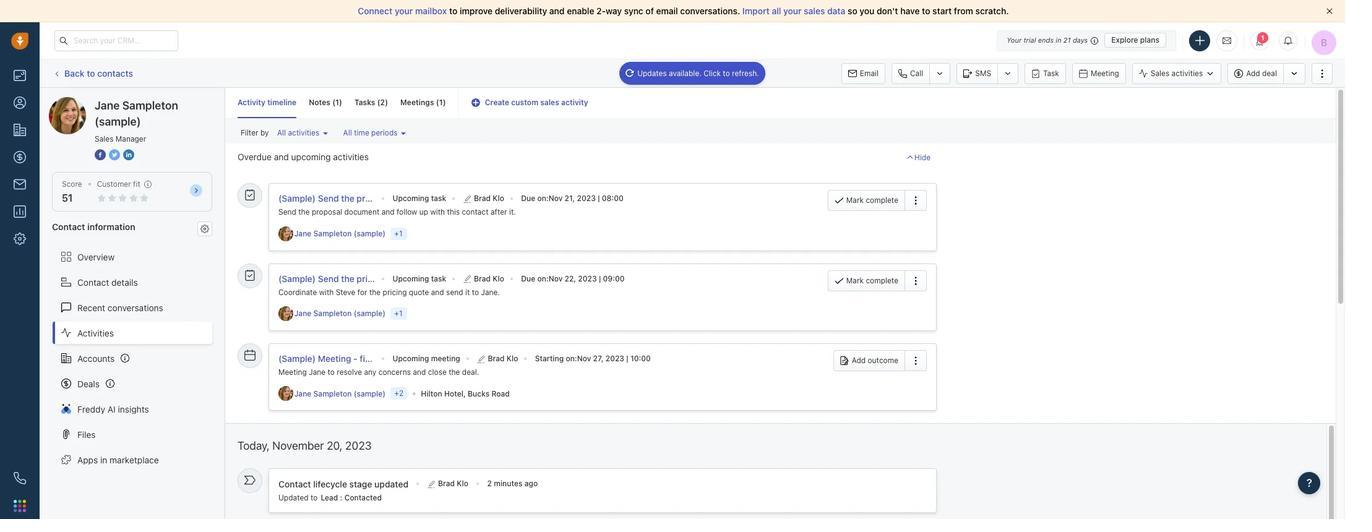 Task type: describe. For each thing, give the bounding box(es) containing it.
upcoming for document
[[393, 194, 429, 203]]

overdue and upcoming activities
[[238, 152, 369, 162]]

2 vertical spatial on
[[566, 354, 575, 363]]

1 horizontal spatial activities
[[333, 152, 369, 162]]

all
[[772, 6, 781, 16]]

tasks ( 2 )
[[355, 98, 388, 107]]

jane up coordinate
[[294, 229, 311, 238]]

back
[[64, 68, 85, 78]]

2 horizontal spatial 1
[[1261, 34, 1265, 41]]

starting on : nov 27, 2023 | 10:00
[[535, 354, 651, 363]]

2 vertical spatial nov
[[577, 354, 591, 363]]

0 vertical spatial pricing
[[357, 273, 385, 284]]

: for nov 21, 2023 | 08:00
[[546, 194, 549, 203]]

due for quote
[[521, 274, 535, 283]]

sampleton down contacts
[[95, 97, 138, 107]]

brad for deal.
[[488, 354, 505, 363]]

jane down back
[[74, 97, 93, 107]]

send the proposal document and follow up with this contact after it.
[[278, 207, 516, 217]]

contact
[[462, 207, 489, 217]]

klo for due on : nov 21, 2023 | 08:00
[[493, 194, 504, 203]]

due for document
[[521, 194, 535, 203]]

: for nov 27, 2023 | 10:00
[[575, 354, 577, 363]]

mark for (sample) send the proposal document
[[846, 196, 864, 205]]

hilton
[[421, 389, 442, 398]]

your
[[1007, 36, 1022, 44]]

brad klo for it
[[474, 274, 504, 283]]

import
[[742, 6, 770, 16]]

contact details
[[77, 277, 138, 287]]

days
[[1073, 36, 1088, 44]]

mailbox
[[415, 6, 447, 16]]

concerns
[[378, 368, 411, 377]]

2023 for 27,
[[606, 354, 624, 363]]

timeline
[[267, 98, 296, 107]]

sms button
[[957, 63, 997, 84]]

activities for sales activities
[[1172, 69, 1203, 78]]

sampleton down steve at the left of page
[[313, 309, 352, 318]]

jane left resolve
[[309, 368, 326, 377]]

(sample) send the proposal document
[[278, 193, 436, 204]]

3 upcoming from the top
[[393, 354, 429, 363]]

updated
[[278, 493, 309, 502]]

1 horizontal spatial sales
[[804, 6, 825, 16]]

email
[[656, 6, 678, 16]]

sms
[[975, 68, 991, 78]]

deal
[[1262, 69, 1277, 78]]

to left start
[[922, 6, 930, 16]]

filter
[[241, 128, 258, 137]]

upcoming meeting
[[393, 354, 460, 363]]

contact for contact details
[[77, 277, 109, 287]]

updates available. click to refresh.
[[637, 68, 759, 78]]

2023 for 22,
[[578, 274, 597, 283]]

complete for (sample) send the proposal document
[[866, 196, 898, 205]]

jane inside jane sampleton (sample) sales manager
[[95, 99, 120, 112]]

close image
[[1326, 8, 1333, 14]]

( for tasks
[[377, 98, 380, 107]]

0 horizontal spatial in
[[100, 454, 107, 465]]

ago
[[524, 479, 538, 488]]

call button
[[892, 63, 929, 84]]

explore
[[1111, 35, 1138, 45]]

add for add deal
[[1246, 69, 1260, 78]]

phone element
[[7, 466, 32, 491]]

to right click
[[723, 68, 730, 78]]

twitter circled image
[[109, 148, 120, 161]]

tasks
[[355, 98, 375, 107]]

follow
[[397, 207, 417, 217]]

1 for notes ( 1 )
[[335, 98, 339, 107]]

(sample) send the pricing quote
[[278, 273, 411, 284]]

meeting for meeting
[[1091, 68, 1119, 78]]

overdue
[[238, 152, 272, 162]]

you
[[860, 6, 874, 16]]

activities for all activities
[[288, 128, 319, 137]]

brad for it
[[474, 274, 491, 283]]

brad klo for deal.
[[488, 354, 518, 363]]

all time periods
[[343, 128, 398, 137]]

have
[[900, 6, 920, 16]]

the inside (sample) send the pricing quote link
[[341, 273, 354, 284]]

explore plans link
[[1105, 33, 1166, 48]]

periods
[[371, 128, 398, 137]]

+2
[[394, 389, 403, 398]]

time
[[354, 128, 369, 137]]

klo left minutes on the bottom left
[[457, 479, 468, 488]]

contacts
[[97, 68, 133, 78]]

21,
[[565, 194, 575, 203]]

connect your mailbox to improve deliverability and enable 2-way sync of email conversations. import all your sales data so you don't have to start from scratch.
[[358, 6, 1009, 16]]

sampleton inside jane sampleton (sample) sales manager
[[122, 99, 178, 112]]

contact for contact information
[[52, 222, 85, 232]]

2023 for 21,
[[577, 194, 596, 203]]

: inside 2 minutes ago updated to lead : contacted
[[340, 493, 342, 502]]

updates
[[637, 68, 667, 78]]

import all your sales data link
[[742, 6, 848, 16]]

call
[[910, 68, 923, 78]]

contact for contact lifecycle stage updated
[[278, 479, 311, 489]]

22,
[[565, 274, 576, 283]]

: for nov 22, 2023 | 09:00
[[546, 274, 549, 283]]

hotel,
[[444, 389, 466, 398]]

klo for due on : nov 22, 2023 | 09:00
[[493, 274, 504, 283]]

1 vertical spatial document
[[344, 207, 379, 217]]

) for tasks ( 2 )
[[385, 98, 388, 107]]

information
[[87, 222, 135, 232]]

to right the mailbox
[[449, 6, 457, 16]]

available.
[[669, 68, 701, 78]]

3 jane sampleton (sample) link from the top
[[294, 388, 388, 399]]

0 horizontal spatial with
[[319, 288, 334, 297]]

mark complete for (sample) send the pricing quote
[[846, 276, 898, 285]]

connect your mailbox link
[[358, 6, 449, 16]]

call link
[[892, 63, 929, 84]]

linkedin circled image
[[123, 148, 134, 161]]

deliverability
[[495, 6, 547, 16]]

all activities
[[277, 128, 319, 137]]

(sample) for (sample) send the proposal document
[[278, 193, 316, 204]]

plans
[[1140, 35, 1159, 45]]

1 vertical spatial quote
[[409, 288, 429, 297]]

complete for (sample) send the pricing quote
[[866, 276, 898, 285]]

overview
[[77, 252, 115, 262]]

the down meeting
[[449, 368, 460, 377]]

mark complete button for (sample) send the proposal document
[[828, 190, 905, 211]]

jane sampleton (sample) down contacts
[[74, 97, 175, 107]]

sampleton down resolve
[[313, 389, 352, 398]]

marketplace
[[110, 454, 159, 465]]

email
[[860, 68, 879, 78]]

sampleton down "(sample) send the proposal document" link
[[313, 229, 352, 238]]

and left follow
[[382, 207, 395, 217]]

mark complete for (sample) send the proposal document
[[846, 196, 898, 205]]

hide
[[914, 153, 931, 162]]

to left resolve
[[328, 368, 335, 377]]

activity
[[561, 98, 588, 107]]

road
[[491, 389, 510, 398]]

phone image
[[14, 472, 26, 484]]

(sample) send the pricing quote link
[[278, 273, 411, 284]]

) for notes ( 1 )
[[339, 98, 342, 107]]

task
[[1043, 68, 1059, 78]]

due on : nov 21, 2023 | 08:00
[[521, 194, 624, 203]]

mng settings image
[[200, 224, 209, 233]]

to inside 2 minutes ago updated to lead : contacted
[[311, 493, 318, 502]]

stage change image
[[244, 475, 256, 486]]

start
[[933, 6, 952, 16]]

to right it
[[472, 288, 479, 297]]

brad right updated
[[438, 479, 455, 488]]

upcoming task for (sample) send the pricing quote
[[393, 274, 446, 283]]

1 for meetings ( 1 )
[[439, 98, 443, 107]]

task for quote
[[431, 274, 446, 283]]

freshworks switcher image
[[14, 500, 26, 512]]

conversations
[[108, 302, 163, 313]]

and down upcoming meeting
[[413, 368, 426, 377]]

freddy ai insights
[[77, 404, 149, 414]]

1 vertical spatial send
[[278, 207, 296, 217]]

brad klo left minutes on the bottom left
[[438, 479, 468, 488]]

up
[[419, 207, 428, 217]]

contacted
[[344, 493, 382, 502]]

task for document
[[431, 194, 446, 203]]

1 horizontal spatial with
[[430, 207, 445, 217]]

connect
[[358, 6, 392, 16]]

to right back
[[87, 68, 95, 78]]

0 horizontal spatial 2
[[380, 98, 385, 107]]

Search your CRM... text field
[[54, 30, 178, 51]]

klo for starting on : nov 27, 2023 | 10:00
[[507, 354, 518, 363]]

) for meetings ( 1 )
[[443, 98, 446, 107]]

improve
[[460, 6, 493, 16]]

files
[[77, 429, 96, 440]]

accounts
[[77, 353, 115, 364]]

jane sampleton (sample) link for pricing
[[294, 308, 388, 319]]

all activities link
[[274, 125, 331, 141]]

stage
[[349, 479, 372, 489]]



Task type: vqa. For each thing, say whether or not it's contained in the screenshot.
Connect your mailbox to improve deliverability and enable 2-way sync of email conversations. Import all your sales data so you don't have to start from scratch.
yes



Task type: locate. For each thing, give the bounding box(es) containing it.
0 vertical spatial with
[[430, 207, 445, 217]]

1 ( from the left
[[332, 98, 335, 107]]

1 your from the left
[[395, 6, 413, 16]]

november
[[272, 440, 324, 453]]

the up steve at the left of page
[[341, 273, 354, 284]]

2 mark from the top
[[846, 276, 864, 285]]

( right notes
[[332, 98, 335, 107]]

sales down plans
[[1151, 69, 1169, 78]]

2 vertical spatial contact
[[278, 479, 311, 489]]

customer fit
[[97, 179, 140, 189]]

0 vertical spatial add
[[1246, 69, 1260, 78]]

0 horizontal spatial activities
[[288, 128, 319, 137]]

all for all time periods
[[343, 128, 352, 137]]

2 horizontal spatial )
[[443, 98, 446, 107]]

0 vertical spatial jane sampleton (sample) link
[[294, 228, 388, 239]]

back to contacts
[[64, 68, 133, 78]]

quote up coordinate with steve for the pricing quote and send it to jane.
[[387, 273, 411, 284]]

1 vertical spatial mark
[[846, 276, 864, 285]]

2 vertical spatial upcoming
[[393, 354, 429, 363]]

( right the meetings
[[436, 98, 439, 107]]

1 ) from the left
[[339, 98, 342, 107]]

sales left data
[[804, 6, 825, 16]]

) right the meetings
[[443, 98, 446, 107]]

activities
[[1172, 69, 1203, 78], [288, 128, 319, 137], [333, 152, 369, 162]]

deals
[[77, 378, 100, 389]]

0 vertical spatial 2
[[380, 98, 385, 107]]

27,
[[593, 354, 604, 363]]

create custom sales activity
[[485, 98, 588, 107]]

resolve
[[337, 368, 362, 377]]

(sample) down the overdue and upcoming activities
[[278, 193, 316, 204]]

: left 21,
[[546, 194, 549, 203]]

(sample)
[[140, 97, 175, 107], [95, 115, 141, 128], [354, 229, 385, 238], [354, 309, 385, 318], [354, 389, 385, 398]]

upcoming task
[[393, 194, 446, 203], [393, 274, 446, 283]]

2 +1 from the top
[[394, 309, 402, 318]]

1 horizontal spatial your
[[783, 6, 802, 16]]

document
[[395, 193, 436, 204], [344, 207, 379, 217]]

0 horizontal spatial 1
[[335, 98, 339, 107]]

2 horizontal spatial (
[[436, 98, 439, 107]]

2 vertical spatial activities
[[333, 152, 369, 162]]

1 vertical spatial upcoming task
[[393, 274, 446, 283]]

1 vertical spatial with
[[319, 288, 334, 297]]

the up send the proposal document and follow up with this contact after it.
[[341, 193, 354, 204]]

activity
[[238, 98, 265, 107]]

sales up facebook circled icon
[[95, 134, 114, 144]]

) right tasks
[[385, 98, 388, 107]]

2023 right 20,
[[345, 440, 372, 453]]

10:00
[[630, 354, 651, 363]]

1 +1 from the top
[[394, 229, 402, 238]]

with right the up
[[430, 207, 445, 217]]

+1
[[394, 229, 402, 238], [394, 309, 402, 318]]

don't
[[877, 6, 898, 16]]

2 minutes ago updated to lead : contacted
[[278, 479, 538, 502]]

2 upcoming from the top
[[393, 274, 429, 283]]

jane up today, november 20, 2023
[[294, 389, 311, 398]]

your left the mailbox
[[395, 6, 413, 16]]

0 vertical spatial on
[[537, 194, 546, 203]]

) right notes
[[339, 98, 342, 107]]

create custom sales activity link
[[471, 98, 588, 107]]

lifecycle
[[313, 479, 347, 489]]

sync
[[624, 6, 643, 16]]

and left the enable
[[549, 6, 565, 16]]

1 upcoming task from the top
[[393, 194, 446, 203]]

1 horizontal spatial sales
[[1151, 69, 1169, 78]]

1 all from the left
[[277, 128, 286, 137]]

1 vertical spatial mark complete button
[[828, 270, 905, 291]]

all for all activities
[[277, 128, 286, 137]]

1 vertical spatial add
[[852, 356, 866, 365]]

1 task from the top
[[431, 194, 446, 203]]

0 vertical spatial due
[[521, 194, 535, 203]]

on left 22,
[[537, 274, 546, 283]]

1 vertical spatial in
[[100, 454, 107, 465]]

: left 22,
[[546, 274, 549, 283]]

0 vertical spatial sales
[[1151, 69, 1169, 78]]

2 right tasks
[[380, 98, 385, 107]]

2 inside 2 minutes ago updated to lead : contacted
[[487, 479, 492, 488]]

0 vertical spatial in
[[1056, 36, 1061, 44]]

1
[[1261, 34, 1265, 41], [335, 98, 339, 107], [439, 98, 443, 107]]

complete
[[866, 196, 898, 205], [866, 276, 898, 285]]

today, november 20, 2023
[[238, 440, 372, 453]]

meeting down the explore
[[1091, 68, 1119, 78]]

pricing
[[357, 273, 385, 284], [383, 288, 407, 297]]

klo left starting
[[507, 354, 518, 363]]

( for meetings
[[436, 98, 439, 107]]

(sample) inside jane sampleton (sample) sales manager
[[95, 115, 141, 128]]

1 jane sampleton (sample) link from the top
[[294, 228, 388, 239]]

task up the send
[[431, 274, 446, 283]]

insights
[[118, 404, 149, 414]]

2 your from the left
[[783, 6, 802, 16]]

due left 22,
[[521, 274, 535, 283]]

send email image
[[1223, 35, 1231, 46]]

1 mark from the top
[[846, 196, 864, 205]]

meetings ( 1 )
[[400, 98, 446, 107]]

for
[[358, 288, 367, 297]]

and left the send
[[431, 288, 444, 297]]

)
[[339, 98, 342, 107], [385, 98, 388, 107], [443, 98, 446, 107]]

updated
[[374, 479, 408, 489]]

enable
[[567, 6, 594, 16]]

(sample) up coordinate
[[278, 273, 316, 284]]

2023 right 21,
[[577, 194, 596, 203]]

0 vertical spatial activities
[[1172, 69, 1203, 78]]

0 horizontal spatial )
[[339, 98, 342, 107]]

1 right notes
[[335, 98, 339, 107]]

the right for
[[369, 288, 381, 297]]

contact information
[[52, 222, 135, 232]]

1 vertical spatial tasks image
[[244, 269, 256, 281]]

2 upcoming task from the top
[[393, 274, 446, 283]]

data
[[827, 6, 845, 16]]

+1 for document
[[394, 229, 402, 238]]

1 vertical spatial activities
[[288, 128, 319, 137]]

0 vertical spatial mark complete button
[[828, 190, 905, 211]]

1 vertical spatial pricing
[[383, 288, 407, 297]]

to left lead
[[311, 493, 318, 502]]

proposal inside "(sample) send the proposal document" link
[[357, 193, 392, 204]]

| left 08:00
[[598, 194, 600, 203]]

(sample) for (sample) send the pricing quote
[[278, 273, 316, 284]]

sales activities
[[1151, 69, 1203, 78]]

add left deal
[[1246, 69, 1260, 78]]

meeting
[[1091, 68, 1119, 78], [278, 368, 307, 377]]

brad up jane.
[[474, 274, 491, 283]]

nov left 21,
[[549, 194, 563, 203]]

1 horizontal spatial 2
[[487, 479, 492, 488]]

upcoming task for (sample) send the proposal document
[[393, 194, 446, 203]]

meeting button
[[1072, 63, 1126, 84]]

1 vertical spatial task
[[431, 274, 446, 283]]

in right apps
[[100, 454, 107, 465]]

3 ( from the left
[[436, 98, 439, 107]]

1 tasks image from the top
[[244, 189, 256, 201]]

| for quote
[[599, 274, 601, 283]]

upcoming
[[291, 152, 331, 162]]

send for (sample) send the proposal document
[[318, 193, 339, 204]]

0 vertical spatial +1
[[394, 229, 402, 238]]

0 vertical spatial upcoming task
[[393, 194, 446, 203]]

the down "(sample) send the proposal document" link
[[298, 207, 310, 217]]

1 vertical spatial 2
[[487, 479, 492, 488]]

brad klo up jane.
[[474, 274, 504, 283]]

0 vertical spatial task
[[431, 194, 446, 203]]

add for add outcome
[[852, 356, 866, 365]]

meeting for meeting jane to resolve any concerns and close the deal.
[[278, 368, 307, 377]]

and
[[549, 6, 565, 16], [274, 152, 289, 162], [382, 207, 395, 217], [431, 288, 444, 297], [413, 368, 426, 377]]

0 horizontal spatial sales
[[540, 98, 559, 107]]

1 vertical spatial sales
[[95, 134, 114, 144]]

in left 21
[[1056, 36, 1061, 44]]

due left 21,
[[521, 194, 535, 203]]

0 vertical spatial meeting
[[1091, 68, 1119, 78]]

klo
[[493, 194, 504, 203], [493, 274, 504, 283], [507, 354, 518, 363], [457, 479, 468, 488]]

add
[[1246, 69, 1260, 78], [852, 356, 866, 365]]

1 vertical spatial proposal
[[312, 207, 342, 217]]

jane
[[74, 97, 93, 107], [95, 99, 120, 112], [294, 229, 311, 238], [294, 309, 311, 318], [309, 368, 326, 377], [294, 389, 311, 398]]

the inside "(sample) send the proposal document" link
[[341, 193, 354, 204]]

document down "(sample) send the proposal document" link
[[344, 207, 379, 217]]

from
[[954, 6, 973, 16]]

on for (sample) send the pricing quote
[[537, 274, 546, 283]]

email button
[[841, 63, 885, 84]]

0 vertical spatial upcoming
[[393, 194, 429, 203]]

activities inside all activities link
[[288, 128, 319, 137]]

0 horizontal spatial sales
[[95, 134, 114, 144]]

quote
[[387, 273, 411, 284], [409, 288, 429, 297]]

all right by
[[277, 128, 286, 137]]

2023 right 22,
[[578, 274, 597, 283]]

: left '27,'
[[575, 354, 577, 363]]

1 horizontal spatial all
[[343, 128, 352, 137]]

jane sampleton (sample) link for proposal
[[294, 228, 388, 239]]

0 horizontal spatial (
[[332, 98, 335, 107]]

( right tasks
[[377, 98, 380, 107]]

nov left 22,
[[549, 274, 563, 283]]

of
[[646, 6, 654, 16]]

brad klo up "road"
[[488, 354, 518, 363]]

0 vertical spatial sales
[[804, 6, 825, 16]]

2 jane sampleton (sample) link from the top
[[294, 308, 388, 319]]

| for document
[[598, 194, 600, 203]]

upcoming task up coordinate with steve for the pricing quote and send it to jane.
[[393, 274, 446, 283]]

tasks image
[[244, 189, 256, 201], [244, 269, 256, 281]]

proposal up send the proposal document and follow up with this contact after it.
[[357, 193, 392, 204]]

outcome
[[868, 356, 898, 365]]

tasks image for (sample) send the proposal document
[[244, 189, 256, 201]]

and right overdue
[[274, 152, 289, 162]]

1 horizontal spatial add
[[1246, 69, 1260, 78]]

send
[[318, 193, 339, 204], [278, 207, 296, 217], [318, 273, 339, 284]]

all
[[277, 128, 286, 137], [343, 128, 352, 137]]

klo up jane.
[[493, 274, 504, 283]]

1 due from the top
[[521, 194, 535, 203]]

1 vertical spatial |
[[599, 274, 601, 283]]

(
[[332, 98, 335, 107], [377, 98, 380, 107], [436, 98, 439, 107]]

0 vertical spatial document
[[395, 193, 436, 204]]

updates available. click to refresh. link
[[619, 62, 765, 85]]

this
[[447, 207, 460, 217]]

1 vertical spatial +1
[[394, 309, 402, 318]]

contact up updated
[[278, 479, 311, 489]]

meetings image
[[244, 350, 256, 361]]

way
[[606, 6, 622, 16]]

send up steve at the left of page
[[318, 273, 339, 284]]

2 tasks image from the top
[[244, 269, 256, 281]]

tasks image for (sample) send the pricing quote
[[244, 269, 256, 281]]

( for notes
[[332, 98, 335, 107]]

0 vertical spatial |
[[598, 194, 600, 203]]

2 (sample) from the top
[[278, 273, 316, 284]]

brad up contact
[[474, 194, 491, 203]]

to
[[449, 6, 457, 16], [922, 6, 930, 16], [87, 68, 95, 78], [723, 68, 730, 78], [472, 288, 479, 297], [328, 368, 335, 377], [311, 493, 318, 502]]

1 horizontal spatial (
[[377, 98, 380, 107]]

on for (sample) send the proposal document
[[537, 194, 546, 203]]

refresh.
[[732, 68, 759, 78]]

send down upcoming
[[318, 193, 339, 204]]

in
[[1056, 36, 1061, 44], [100, 454, 107, 465]]

1 horizontal spatial 1
[[439, 98, 443, 107]]

2 complete from the top
[[866, 276, 898, 285]]

2 horizontal spatial activities
[[1172, 69, 1203, 78]]

sales left activity on the left of the page
[[540, 98, 559, 107]]

| left 09:00
[[599, 274, 601, 283]]

0 vertical spatial (sample)
[[278, 193, 316, 204]]

1 horizontal spatial in
[[1056, 36, 1061, 44]]

1 vertical spatial meeting
[[278, 368, 307, 377]]

jane sampleton (sample) link down resolve
[[294, 388, 388, 399]]

activity timeline
[[238, 98, 296, 107]]

2 mark complete button from the top
[[828, 270, 905, 291]]

mark complete button for (sample) send the pricing quote
[[828, 270, 905, 291]]

1 mark complete from the top
[[846, 196, 898, 205]]

1 link
[[1250, 31, 1269, 50]]

jane sampleton (sample) down resolve
[[294, 389, 385, 398]]

1 vertical spatial contact
[[77, 277, 109, 287]]

1 up add deal
[[1261, 34, 1265, 41]]

upcoming up concerns on the bottom of page
[[393, 354, 429, 363]]

brad klo up "after"
[[474, 194, 504, 203]]

1 complete from the top
[[866, 196, 898, 205]]

1 horizontal spatial )
[[385, 98, 388, 107]]

1 vertical spatial complete
[[866, 276, 898, 285]]

meetings
[[400, 98, 434, 107]]

0 horizontal spatial all
[[277, 128, 286, 137]]

on right starting
[[566, 354, 575, 363]]

score 51
[[62, 179, 82, 204]]

1 vertical spatial on
[[537, 274, 546, 283]]

brad klo for contact
[[474, 194, 504, 203]]

2 vertical spatial jane sampleton (sample) link
[[294, 388, 388, 399]]

0 vertical spatial tasks image
[[244, 189, 256, 201]]

nov
[[549, 194, 563, 203], [549, 274, 563, 283], [577, 354, 591, 363]]

send
[[446, 288, 463, 297]]

0 vertical spatial mark
[[846, 196, 864, 205]]

2 all from the left
[[343, 128, 352, 137]]

1 horizontal spatial meeting
[[1091, 68, 1119, 78]]

sampleton
[[95, 97, 138, 107], [122, 99, 178, 112], [313, 229, 352, 238], [313, 309, 352, 318], [313, 389, 352, 398]]

2 vertical spatial send
[[318, 273, 339, 284]]

2 ) from the left
[[385, 98, 388, 107]]

document inside "(sample) send the proposal document" link
[[395, 193, 436, 204]]

1 vertical spatial nov
[[549, 274, 563, 283]]

0 vertical spatial contact
[[52, 222, 85, 232]]

1 vertical spatial mark complete
[[846, 276, 898, 285]]

+1 for quote
[[394, 309, 402, 318]]

add deal
[[1246, 69, 1277, 78]]

jane sampleton (sample) down "(sample) send the proposal document" link
[[294, 229, 385, 238]]

pricing right for
[[383, 288, 407, 297]]

+1 down coordinate with steve for the pricing quote and send it to jane.
[[394, 309, 402, 318]]

brad for contact
[[474, 194, 491, 203]]

contact lifecycle stage updated
[[278, 479, 408, 489]]

document up follow
[[395, 193, 436, 204]]

today,
[[238, 440, 270, 453]]

2 due from the top
[[521, 274, 535, 283]]

all inside "button"
[[343, 128, 352, 137]]

meeting
[[431, 354, 460, 363]]

by
[[260, 128, 269, 137]]

1 vertical spatial sales
[[540, 98, 559, 107]]

contact up recent
[[77, 277, 109, 287]]

sampleton up manager
[[122, 99, 178, 112]]

upcoming for quote
[[393, 274, 429, 283]]

1 horizontal spatial proposal
[[357, 193, 392, 204]]

mark for (sample) send the pricing quote
[[846, 276, 864, 285]]

upcoming task up the up
[[393, 194, 446, 203]]

0 vertical spatial nov
[[549, 194, 563, 203]]

1 (sample) from the top
[[278, 193, 316, 204]]

on left 21,
[[537, 194, 546, 203]]

1 mark complete button from the top
[[828, 190, 905, 211]]

task
[[431, 194, 446, 203], [431, 274, 446, 283]]

nov for (sample) send the proposal document
[[549, 194, 563, 203]]

meeting inside button
[[1091, 68, 1119, 78]]

2 ( from the left
[[377, 98, 380, 107]]

send for (sample) send the pricing quote
[[318, 273, 339, 284]]

add left outcome
[[852, 356, 866, 365]]

ai
[[108, 404, 116, 414]]

0 vertical spatial quote
[[387, 273, 411, 284]]

1 vertical spatial upcoming
[[393, 274, 429, 283]]

activities
[[77, 328, 114, 338]]

0 horizontal spatial add
[[852, 356, 866, 365]]

close
[[428, 368, 447, 377]]

nov left '27,'
[[577, 354, 591, 363]]

sales inside jane sampleton (sample) sales manager
[[95, 134, 114, 144]]

0 horizontal spatial document
[[344, 207, 379, 217]]

due
[[521, 194, 535, 203], [521, 274, 535, 283]]

jane down coordinate
[[294, 309, 311, 318]]

jane sampleton (sample) link down steve at the left of page
[[294, 308, 388, 319]]

brad up "road"
[[488, 354, 505, 363]]

0 vertical spatial proposal
[[357, 193, 392, 204]]

all time periods button
[[340, 125, 409, 141]]

apps in marketplace
[[77, 454, 159, 465]]

klo up "after"
[[493, 194, 504, 203]]

3 ) from the left
[[443, 98, 446, 107]]

add deal button
[[1228, 63, 1283, 84]]

1 upcoming from the top
[[393, 194, 429, 203]]

0 horizontal spatial proposal
[[312, 207, 342, 217]]

starting
[[535, 354, 564, 363]]

20,
[[327, 440, 342, 453]]

0 vertical spatial send
[[318, 193, 339, 204]]

2 task from the top
[[431, 274, 446, 283]]

1 vertical spatial jane sampleton (sample) link
[[294, 308, 388, 319]]

recent conversations
[[77, 302, 163, 313]]

jane sampleton (sample) down steve at the left of page
[[294, 309, 385, 318]]

proposal down "(sample) send the proposal document" link
[[312, 207, 342, 217]]

facebook circled image
[[95, 148, 106, 161]]

nov for (sample) send the pricing quote
[[549, 274, 563, 283]]

send down the overdue and upcoming activities
[[278, 207, 296, 217]]

contact down 51 button
[[52, 222, 85, 232]]

so
[[848, 6, 857, 16]]

custom
[[511, 98, 538, 107]]

jane down contacts
[[95, 99, 120, 112]]

2 mark complete from the top
[[846, 276, 898, 285]]

coordinate with steve for the pricing quote and send it to jane.
[[278, 288, 500, 297]]

pricing up for
[[357, 273, 385, 284]]

add outcome
[[852, 356, 898, 365]]

1 vertical spatial due
[[521, 274, 535, 283]]

1 horizontal spatial document
[[395, 193, 436, 204]]

0 vertical spatial complete
[[866, 196, 898, 205]]

+1 down send the proposal document and follow up with this contact after it.
[[394, 229, 402, 238]]

2 vertical spatial |
[[626, 354, 628, 363]]

0 horizontal spatial meeting
[[278, 368, 307, 377]]

| left 10:00
[[626, 354, 628, 363]]

1 vertical spatial (sample)
[[278, 273, 316, 284]]

0 vertical spatial mark complete
[[846, 196, 898, 205]]

0 horizontal spatial your
[[395, 6, 413, 16]]

2023
[[577, 194, 596, 203], [578, 274, 597, 283], [606, 354, 624, 363], [345, 440, 372, 453]]



